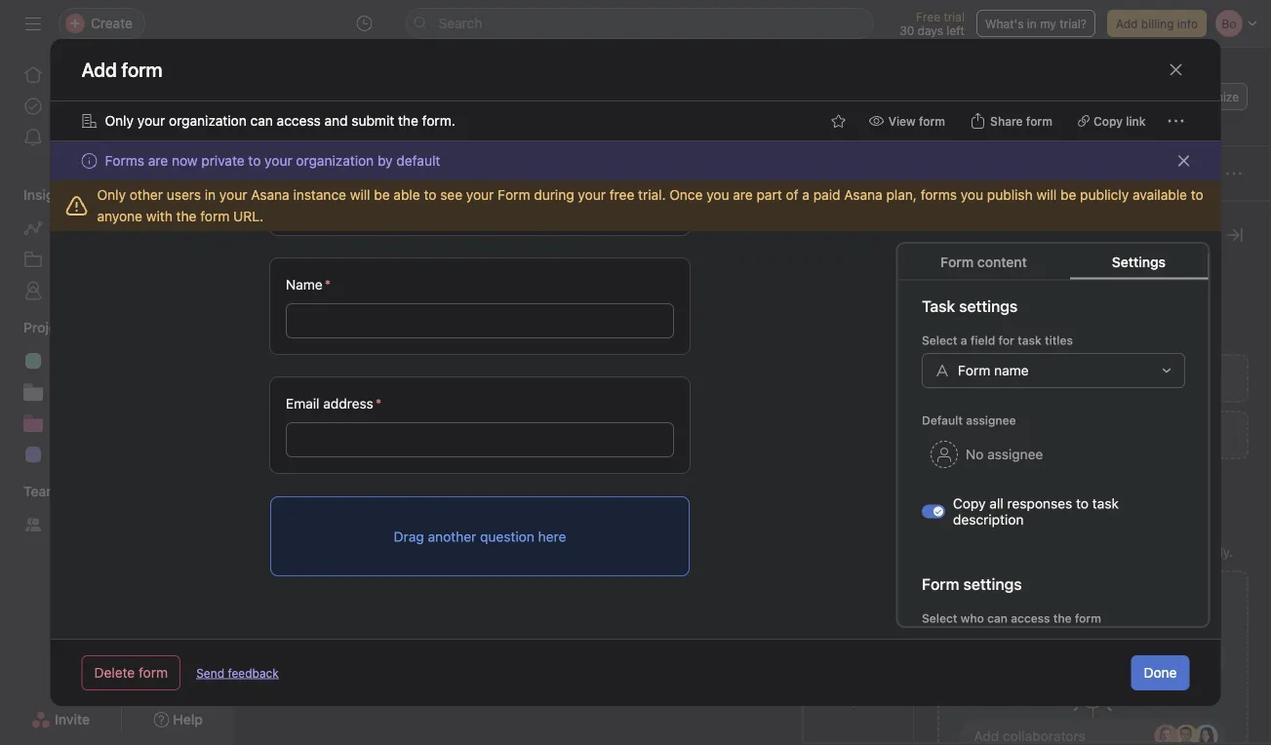 Task type: vqa. For each thing, say whether or not it's contained in the screenshot.
"Share" in button
yes



Task type: describe. For each thing, give the bounding box(es) containing it.
tasks
[[74, 98, 107, 114]]

share for share form
[[991, 114, 1024, 128]]

form settings
[[922, 575, 1022, 593]]

row containing task name
[[234, 201, 1272, 237]]

for
[[999, 333, 1015, 347]]

free trial 30 days left
[[900, 10, 965, 37]]

bo
[[990, 90, 1005, 103]]

what's in my trial?
[[986, 17, 1087, 30]]

name for form name
[[994, 362, 1029, 378]]

are inside only other users in your asana instance will be able to see your form during your free trial.  once you are part of a paid asana plan, forms you publish will be publicly available to anyone with the form url.
[[733, 187, 753, 203]]

left
[[947, 23, 965, 37]]

bo button
[[986, 85, 1009, 108]]

another
[[428, 529, 476, 545]]

copy all responses to task description
[[953, 495, 1119, 528]]

use custom fields to track priority, cost, or whatever brings clarity to your workflow.
[[938, 306, 1206, 344]]

2 horizontal spatial the
[[1054, 612, 1072, 625]]

0 horizontal spatial access
[[277, 113, 321, 129]]

form content
[[941, 254, 1028, 270]]

priority,
[[1107, 306, 1154, 322]]

assignee for default assignee
[[966, 413, 1016, 427]]

add field button
[[938, 354, 1249, 403]]

responses
[[1007, 495, 1073, 511]]

once
[[670, 187, 703, 203]]

drag
[[393, 529, 424, 545]]

insights element
[[0, 178, 234, 310]]

1 will from the left
[[350, 187, 370, 203]]

marketing link
[[12, 408, 223, 439]]

add section button
[[258, 343, 383, 378]]

add billing info button
[[1108, 10, 1207, 37]]

copy link button
[[1070, 107, 1155, 135]]

track
[[1071, 306, 1103, 322]]

your up 'url.' at the top
[[220, 187, 247, 203]]

2 will from the left
[[1037, 187, 1057, 203]]

or
[[1193, 306, 1206, 322]]

form for delete form
[[139, 665, 168, 681]]

part
[[757, 187, 783, 203]]

task templates
[[832, 676, 886, 708]]

your right get
[[1046, 544, 1074, 560]]

form for view form
[[919, 114, 946, 128]]

share form button
[[963, 107, 1062, 135]]

to down close icon
[[1192, 187, 1204, 203]]

no assignee button
[[922, 437, 1052, 472]]

during
[[534, 187, 575, 203]]

in inside only other users in your asana instance will be able to see your form during your free trial.  once you are part of a paid asana plan, forms you publish will be publicly available to anyone with the form url.
[[205, 187, 216, 203]]

search
[[439, 15, 483, 31]]

free
[[610, 187, 635, 203]]

add for add collaborators
[[975, 729, 1000, 745]]

no assignee
[[966, 446, 1043, 462]]

default
[[922, 413, 963, 427]]

private
[[201, 153, 245, 169]]

publicly
[[1081, 187, 1130, 203]]

automatically.
[[1147, 544, 1234, 560]]

task inside add task button
[[307, 167, 331, 181]]

form name
[[958, 362, 1029, 378]]

0 vertical spatial *
[[324, 277, 331, 293]]

team
[[23, 484, 58, 500]]

1 horizontal spatial the
[[398, 113, 419, 129]]

form for form content
[[941, 254, 974, 270]]

add form
[[82, 58, 163, 81]]

task settings
[[922, 297, 1018, 315]]

add for add a rule to get your work done automatically.
[[938, 544, 963, 560]]

search list box
[[406, 8, 874, 39]]

field inside button
[[1004, 370, 1031, 387]]

to down track
[[1085, 327, 1098, 344]]

view form
[[889, 114, 946, 128]]

assignee
[[850, 213, 900, 226]]

close details image
[[1228, 227, 1244, 243]]

goals
[[51, 283, 86, 299]]

board link
[[447, 120, 501, 142]]

form inside only other users in your asana instance will be able to see your form during your free trial.  once you are part of a paid asana plan, forms you publish will be publicly available to anyone with the form url.
[[200, 208, 230, 225]]

copy for copy all responses to task description
[[953, 495, 986, 511]]

the inside only other users in your asana instance will be able to see your form during your free trial.  once you are part of a paid asana plan, forms you publish will be publicly available to anyone with the form url.
[[176, 208, 197, 225]]

drag another question here
[[393, 529, 566, 545]]

to left 'see'
[[424, 187, 437, 203]]

my tasks link
[[12, 91, 223, 122]]

add to starred image
[[831, 113, 847, 129]]

portfolio
[[102, 384, 155, 400]]

what's
[[986, 17, 1024, 30]]

brings
[[999, 327, 1039, 344]]

0 vertical spatial can
[[250, 113, 273, 129]]

a for add
[[967, 544, 974, 560]]

team button
[[0, 482, 58, 502]]

close this dialog image
[[1169, 62, 1185, 78]]

whatever
[[938, 327, 996, 344]]

select a field for task titles
[[922, 333, 1073, 347]]

send
[[196, 667, 225, 680]]

custom
[[966, 306, 1013, 322]]

to up clarity
[[1055, 306, 1067, 322]]

here
[[538, 529, 566, 545]]

goals link
[[12, 275, 223, 307]]

only your organization can access and submit the form.
[[105, 113, 456, 129]]

view
[[889, 114, 916, 128]]

get
[[1022, 544, 1043, 560]]

form for form name
[[958, 362, 991, 378]]

url.
[[233, 208, 264, 225]]

first
[[74, 384, 98, 400]]

fields
[[1017, 306, 1051, 322]]

list link
[[361, 120, 400, 142]]

cross-
[[51, 353, 93, 369]]

2 you from the left
[[961, 187, 984, 203]]

2 asana from the left
[[845, 187, 883, 203]]

inbox link
[[12, 122, 223, 153]]

copy for copy link
[[1094, 114, 1123, 128]]

of
[[786, 187, 799, 203]]

fields
[[938, 277, 981, 295]]

inbox
[[51, 129, 85, 145]]

add for add task
[[282, 167, 304, 181]]

add field
[[975, 370, 1031, 387]]

board
[[463, 123, 501, 139]]

select for select a field for task titles
[[922, 333, 958, 347]]

copy all responses to task description switch
[[922, 505, 945, 518]]

task for select
[[1018, 333, 1042, 347]]

teams element
[[0, 474, 234, 545]]

my workspace link
[[12, 510, 223, 541]]

only for only your organization can access and submit the form.
[[105, 113, 134, 129]]

1 asana from the left
[[251, 187, 290, 203]]

select for select who can access the form
[[922, 612, 958, 625]]

form for share form
[[1027, 114, 1053, 128]]

task for task templates
[[846, 676, 872, 690]]

home link
[[12, 60, 223, 91]]

submit
[[352, 113, 395, 129]]

with
[[146, 208, 173, 225]]

no
[[966, 446, 984, 462]]

your down overview link
[[265, 153, 293, 169]]



Task type: locate. For each thing, give the bounding box(es) containing it.
your down priority,
[[1101, 327, 1129, 344]]

form.
[[422, 113, 456, 129]]

1 horizontal spatial asana
[[845, 187, 883, 203]]

my inside my first portfolio link
[[51, 384, 70, 400]]

0 vertical spatial field
[[971, 333, 995, 347]]

0 horizontal spatial copy
[[953, 495, 986, 511]]

share inside 'button'
[[991, 114, 1024, 128]]

you up due
[[961, 187, 984, 203]]

to
[[248, 153, 261, 169], [424, 187, 437, 203], [1192, 187, 1204, 203], [1055, 306, 1067, 322], [1085, 327, 1098, 344], [1076, 495, 1089, 511], [1006, 544, 1018, 560]]

copy inside copy all responses to task description
[[953, 495, 986, 511]]

add task button
[[258, 160, 339, 187]]

and
[[325, 113, 348, 129]]

1 vertical spatial select
[[922, 612, 958, 625]]

0 vertical spatial copy
[[1094, 114, 1123, 128]]

add inside add field button
[[975, 370, 1000, 387]]

be left publicly
[[1061, 187, 1077, 203]]

a right of
[[803, 187, 810, 203]]

1 vertical spatial a
[[961, 333, 967, 347]]

to right private
[[248, 153, 261, 169]]

the left form.
[[398, 113, 419, 129]]

add collaborators
[[975, 729, 1086, 745]]

high
[[1104, 653, 1129, 666]]

project
[[159, 353, 204, 369]]

my first portfolio link
[[12, 377, 223, 408]]

can
[[250, 113, 273, 129], [987, 612, 1008, 625]]

add left collaborators
[[975, 729, 1000, 745]]

1 horizontal spatial share
[[1100, 90, 1132, 103]]

only up forms
[[105, 113, 134, 129]]

reporting link
[[12, 213, 223, 244]]

assignee down time your work
[[988, 446, 1043, 462]]

add left billing
[[1117, 17, 1139, 30]]

0 vertical spatial select
[[922, 333, 958, 347]]

assignee up no assignee dropdown button
[[966, 413, 1016, 427]]

more actions image
[[1169, 113, 1185, 129]]

your inside button
[[1010, 427, 1038, 443]]

asana up assignee
[[845, 187, 883, 203]]

add down select a field for task titles
[[975, 370, 1000, 387]]

1 vertical spatial customize
[[938, 224, 1032, 246]]

1 select from the top
[[922, 333, 958, 347]]

0 horizontal spatial can
[[250, 113, 273, 129]]

add inside add task button
[[282, 167, 304, 181]]

your right 'see'
[[466, 187, 494, 203]]

due date
[[966, 213, 1016, 226]]

assignee for no assignee
[[988, 446, 1043, 462]]

1 horizontal spatial will
[[1037, 187, 1057, 203]]

3 my from the top
[[51, 517, 70, 533]]

done
[[1145, 665, 1178, 681]]

time your work button
[[938, 411, 1249, 460]]

search button
[[406, 8, 874, 39]]

1 horizontal spatial task
[[1018, 333, 1042, 347]]

field left 'for'
[[971, 333, 995, 347]]

1 horizontal spatial can
[[987, 612, 1008, 625]]

1 horizontal spatial name
[[994, 362, 1029, 378]]

what's in my trial? button
[[977, 10, 1096, 37]]

0 horizontal spatial asana
[[251, 187, 290, 203]]

workspace
[[74, 517, 141, 533]]

select
[[922, 333, 958, 347], [922, 612, 958, 625]]

0 horizontal spatial task
[[307, 167, 331, 181]]

share form
[[991, 114, 1053, 128]]

list
[[377, 123, 400, 139]]

to left get
[[1006, 544, 1018, 560]]

0 horizontal spatial task
[[262, 213, 287, 226]]

workflow.
[[1133, 327, 1192, 344]]

access
[[277, 113, 321, 129], [1011, 612, 1050, 625]]

the down "users" at top left
[[176, 208, 197, 225]]

delete form
[[94, 665, 168, 681]]

select down the use
[[922, 333, 958, 347]]

done
[[1112, 544, 1144, 560]]

row
[[234, 201, 1272, 237], [258, 236, 1248, 238], [234, 237, 1272, 273], [234, 272, 1272, 308], [234, 307, 1272, 344]]

2 my from the top
[[51, 384, 70, 400]]

projects element
[[0, 310, 234, 474]]

my left first
[[51, 384, 70, 400]]

content
[[978, 254, 1028, 270]]

settings
[[1113, 254, 1166, 270]]

link
[[1127, 114, 1146, 128]]

functional
[[93, 353, 156, 369]]

close image
[[1177, 153, 1192, 169]]

task up add a rule to get your work done automatically.
[[1093, 495, 1119, 511]]

you right once
[[707, 187, 730, 203]]

will right publish
[[1037, 187, 1057, 203]]

access right who
[[1011, 612, 1050, 625]]

your up no assignee
[[1010, 427, 1038, 443]]

due
[[966, 213, 988, 226]]

task inside copy all responses to task description
[[1093, 495, 1119, 511]]

None text field
[[316, 65, 436, 101]]

description
[[953, 511, 1024, 528]]

1 horizontal spatial be
[[1061, 187, 1077, 203]]

name down instance
[[290, 213, 320, 226]]

form down whatever
[[958, 362, 991, 378]]

plan
[[207, 353, 234, 369]]

send feedback link
[[196, 665, 279, 682]]

1 vertical spatial share
[[991, 114, 1024, 128]]

1 horizontal spatial organization
[[296, 153, 374, 169]]

0 horizontal spatial be
[[374, 187, 390, 203]]

0 vertical spatial access
[[277, 113, 321, 129]]

1 vertical spatial task
[[1018, 333, 1042, 347]]

add a rule to get your work done automatically.
[[938, 544, 1234, 560]]

can up forms are now private to your organization by default
[[250, 113, 273, 129]]

*
[[324, 277, 331, 293], [375, 396, 381, 412]]

0 horizontal spatial customize
[[938, 224, 1032, 246]]

copy down share button
[[1094, 114, 1123, 128]]

0 vertical spatial the
[[398, 113, 419, 129]]

form inside 'button'
[[1027, 114, 1053, 128]]

0 horizontal spatial the
[[176, 208, 197, 225]]

access left and
[[277, 113, 321, 129]]

task inside the task templates
[[846, 676, 872, 690]]

done button
[[1132, 656, 1190, 691]]

environment
[[51, 447, 129, 463]]

30
[[900, 23, 915, 37]]

field inside add form dialog
[[971, 333, 995, 347]]

be left the able
[[374, 187, 390, 203]]

1 horizontal spatial access
[[1011, 612, 1050, 625]]

feedback
[[228, 667, 279, 680]]

1 my from the top
[[51, 98, 70, 114]]

section
[[322, 351, 375, 369]]

0 horizontal spatial in
[[205, 187, 216, 203]]

in inside button
[[1028, 17, 1037, 30]]

add section
[[289, 351, 375, 369]]

task for copy
[[1093, 495, 1119, 511]]

0 horizontal spatial name
[[290, 213, 320, 226]]

2 horizontal spatial task
[[1093, 495, 1119, 511]]

1 vertical spatial only
[[97, 187, 126, 203]]

field down 'for'
[[1004, 370, 1031, 387]]

home
[[51, 67, 88, 83]]

0 horizontal spatial will
[[350, 187, 370, 203]]

0 vertical spatial only
[[105, 113, 134, 129]]

task up instance
[[307, 167, 331, 181]]

free
[[917, 10, 941, 23]]

forms
[[105, 153, 144, 169]]

form left during
[[498, 187, 531, 203]]

my down the team
[[51, 517, 70, 533]]

my inside teams element
[[51, 517, 70, 533]]

2 vertical spatial task
[[1093, 495, 1119, 511]]

add for add section
[[289, 351, 318, 369]]

share down bo button
[[991, 114, 1024, 128]]

task right 'for'
[[1018, 333, 1042, 347]]

form inside only other users in your asana instance will be able to see your form during your free trial.  once you are part of a paid asana plan, forms you publish will be publicly available to anyone with the form url.
[[498, 187, 531, 203]]

my for my tasks
[[51, 98, 70, 114]]

0 vertical spatial a
[[803, 187, 810, 203]]

my tasks
[[51, 98, 107, 114]]

form name button
[[922, 353, 1186, 388]]

email address *
[[286, 396, 381, 412]]

share inside button
[[1100, 90, 1132, 103]]

will right instance
[[350, 187, 370, 203]]

0 vertical spatial in
[[1028, 17, 1037, 30]]

task down add task button
[[262, 213, 287, 226]]

1 vertical spatial form
[[941, 254, 974, 270]]

0 horizontal spatial are
[[148, 153, 168, 169]]

your inside use custom fields to track priority, cost, or whatever brings clarity to your workflow.
[[1101, 327, 1129, 344]]

0 vertical spatial task
[[262, 213, 287, 226]]

my workspace
[[51, 517, 141, 533]]

assignee
[[966, 413, 1016, 427], [988, 446, 1043, 462]]

only other users in your asana instance will be able to see your form during your free trial.  once you are part of a paid asana plan, forms you publish will be publicly available to anyone with the form url.
[[97, 187, 1204, 225]]

share up copy link button
[[1100, 90, 1132, 103]]

* right name in the left of the page
[[324, 277, 331, 293]]

1 horizontal spatial task
[[846, 676, 872, 690]]

my for my first portfolio
[[51, 384, 70, 400]]

1 vertical spatial field
[[1004, 370, 1031, 387]]

1 vertical spatial *
[[375, 396, 381, 412]]

to inside copy all responses to task description
[[1076, 495, 1089, 511]]

in left my
[[1028, 17, 1037, 30]]

name inside dropdown button
[[994, 362, 1029, 378]]

0 vertical spatial assignee
[[966, 413, 1016, 427]]

email
[[286, 396, 319, 412]]

2 vertical spatial form
[[958, 362, 991, 378]]

1 vertical spatial are
[[733, 187, 753, 203]]

templates
[[832, 694, 886, 708]]

copy up rules
[[953, 495, 986, 511]]

add form dialog
[[50, 39, 1222, 746]]

clarity
[[1043, 327, 1081, 344]]

hide sidebar image
[[25, 16, 41, 31]]

add inside add billing info button
[[1117, 17, 1139, 30]]

delete
[[94, 665, 135, 681]]

name down 'for'
[[994, 362, 1029, 378]]

collaborators
[[1004, 729, 1086, 745]]

paid
[[814, 187, 841, 203]]

1 horizontal spatial customize
[[1181, 90, 1240, 103]]

customize up more actions icon
[[1181, 90, 1240, 103]]

0 horizontal spatial you
[[707, 187, 730, 203]]

cost,
[[1158, 306, 1189, 322]]

1 you from the left
[[707, 187, 730, 203]]

0 vertical spatial work
[[1041, 427, 1072, 443]]

0 vertical spatial organization
[[169, 113, 247, 129]]

my for my workspace
[[51, 517, 70, 533]]

add down rules
[[938, 544, 963, 560]]

work inside time your work button
[[1041, 427, 1072, 443]]

only inside only other users in your asana instance will be able to see your form during your free trial.  once you are part of a paid asana plan, forms you publish will be publicly available to anyone with the form url.
[[97, 187, 126, 203]]

a for select
[[961, 333, 967, 347]]

1 vertical spatial copy
[[953, 495, 986, 511]]

task for task name
[[262, 213, 287, 226]]

1 vertical spatial in
[[205, 187, 216, 203]]

0 vertical spatial share
[[1100, 90, 1132, 103]]

0 vertical spatial task
[[307, 167, 331, 181]]

0 horizontal spatial field
[[971, 333, 995, 347]]

1 horizontal spatial in
[[1028, 17, 1037, 30]]

overview link
[[262, 120, 338, 142]]

form inside form name dropdown button
[[958, 362, 991, 378]]

name for task name
[[290, 213, 320, 226]]

1 horizontal spatial *
[[375, 396, 381, 412]]

view form button
[[861, 107, 955, 135]]

1 horizontal spatial work
[[1078, 544, 1108, 560]]

2 vertical spatial a
[[967, 544, 974, 560]]

available
[[1133, 187, 1188, 203]]

add inside add section "button"
[[289, 351, 318, 369]]

1 vertical spatial access
[[1011, 612, 1050, 625]]

rule
[[978, 544, 1002, 560]]

2 be from the left
[[1061, 187, 1077, 203]]

1 horizontal spatial are
[[733, 187, 753, 203]]

1 vertical spatial task
[[846, 676, 872, 690]]

assignee inside dropdown button
[[988, 446, 1043, 462]]

name
[[286, 277, 322, 293]]

add for add field
[[975, 370, 1000, 387]]

1 horizontal spatial you
[[961, 187, 984, 203]]

1 vertical spatial name
[[994, 362, 1029, 378]]

add for add billing info
[[1117, 17, 1139, 30]]

form up fields
[[941, 254, 974, 270]]

1 vertical spatial organization
[[296, 153, 374, 169]]

are left the part
[[733, 187, 753, 203]]

0 vertical spatial name
[[290, 213, 320, 226]]

portfolios
[[51, 251, 111, 267]]

global element
[[0, 48, 234, 165]]

asana up 'url.' at the top
[[251, 187, 290, 203]]

customize up form content
[[938, 224, 1032, 246]]

only for only other users in your asana instance will be able to see your form during your free trial.  once you are part of a paid asana plan, forms you publish will be publicly available to anyone with the form url.
[[97, 187, 126, 203]]

the down add a rule to get your work done automatically.
[[1054, 612, 1072, 625]]

my inside my tasks link
[[51, 98, 70, 114]]

your left "free"
[[578, 187, 606, 203]]

1 be from the left
[[374, 187, 390, 203]]

copy inside button
[[1094, 114, 1123, 128]]

organization up instance
[[296, 153, 374, 169]]

1 vertical spatial my
[[51, 384, 70, 400]]

my left 'tasks'
[[51, 98, 70, 114]]

work up no assignee
[[1041, 427, 1072, 443]]

a down the use
[[961, 333, 967, 347]]

plan,
[[887, 187, 917, 203]]

a left the rule
[[967, 544, 974, 560]]

delete form button
[[82, 656, 181, 691]]

are left now
[[148, 153, 168, 169]]

organization up private
[[169, 113, 247, 129]]

a inside only other users in your asana instance will be able to see your form during your free trial.  once you are part of a paid asana plan, forms you publish will be publicly available to anyone with the form url.
[[803, 187, 810, 203]]

0 horizontal spatial share
[[991, 114, 1024, 128]]

1 vertical spatial can
[[987, 612, 1008, 625]]

trial.
[[638, 187, 666, 203]]

add up the email
[[289, 351, 318, 369]]

customize inside dropdown button
[[1181, 90, 1240, 103]]

reporting
[[51, 220, 112, 236]]

0 vertical spatial my
[[51, 98, 70, 114]]

in right "users" at top left
[[205, 187, 216, 203]]

2 vertical spatial my
[[51, 517, 70, 533]]

task up templates
[[846, 676, 872, 690]]

default assignee
[[922, 413, 1016, 427]]

* right address
[[375, 396, 381, 412]]

1 vertical spatial the
[[176, 208, 197, 225]]

0 horizontal spatial work
[[1041, 427, 1072, 443]]

portfolios link
[[12, 244, 223, 275]]

time your work
[[975, 427, 1072, 443]]

0 horizontal spatial *
[[324, 277, 331, 293]]

task name
[[262, 213, 320, 226]]

add up instance
[[282, 167, 304, 181]]

only up anyone on the top left
[[97, 187, 126, 203]]

1 vertical spatial assignee
[[988, 446, 1043, 462]]

to right responses
[[1076, 495, 1089, 511]]

billing
[[1142, 17, 1175, 30]]

see
[[440, 187, 463, 203]]

your up forms
[[137, 113, 165, 129]]

share for share
[[1100, 90, 1132, 103]]

can right who
[[987, 612, 1008, 625]]

0 vertical spatial form
[[498, 187, 531, 203]]

organization
[[169, 113, 247, 129], [296, 153, 374, 169]]

work
[[1041, 427, 1072, 443], [1078, 544, 1108, 560]]

select left who
[[922, 612, 958, 625]]

1 vertical spatial work
[[1078, 544, 1108, 560]]

marketing
[[51, 415, 114, 431]]

cross-functional project plan link
[[12, 346, 234, 377]]

1 horizontal spatial field
[[1004, 370, 1031, 387]]

task
[[262, 213, 287, 226], [846, 676, 872, 690]]

0 vertical spatial customize
[[1181, 90, 1240, 103]]

0 vertical spatial are
[[148, 153, 168, 169]]

2 select from the top
[[922, 612, 958, 625]]

work left the done
[[1078, 544, 1108, 560]]

1 horizontal spatial copy
[[1094, 114, 1123, 128]]

task inside row
[[262, 213, 287, 226]]

titles
[[1045, 333, 1073, 347]]

0 horizontal spatial organization
[[169, 113, 247, 129]]

2 vertical spatial the
[[1054, 612, 1072, 625]]



